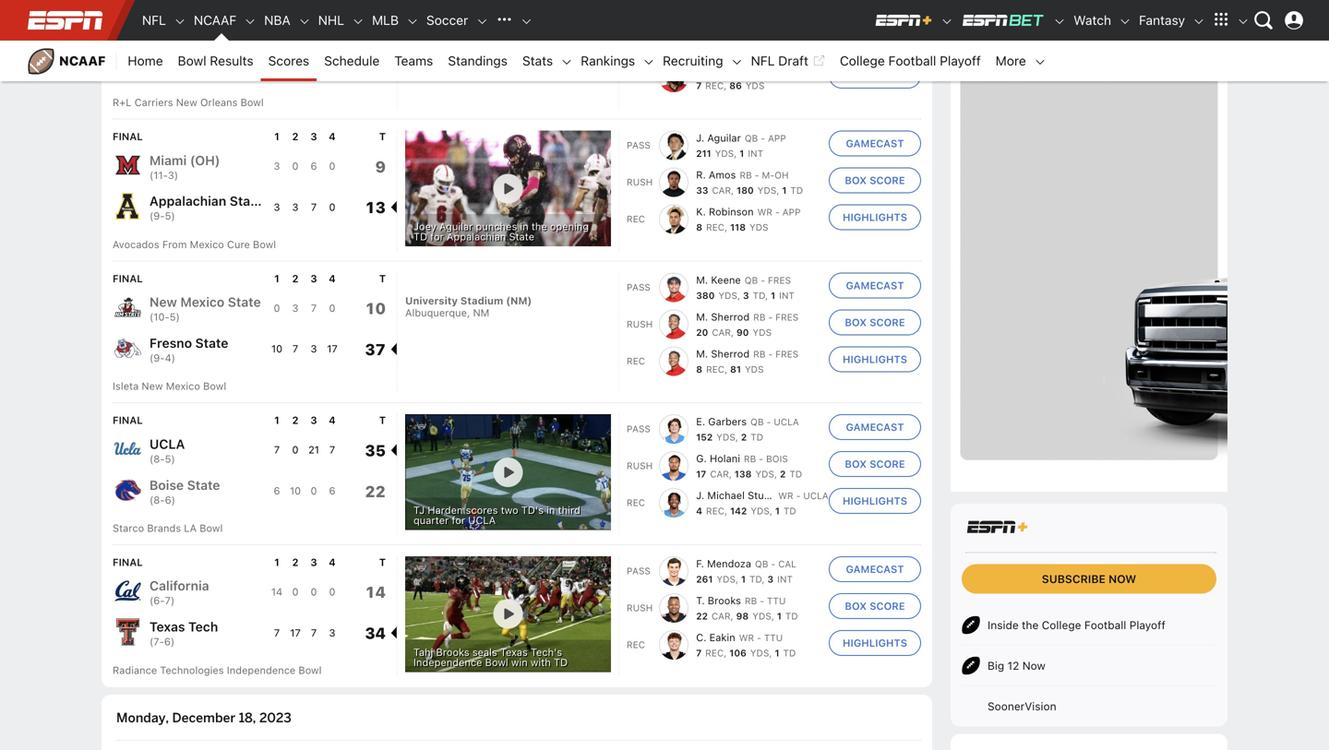 Task type: locate. For each thing, give the bounding box(es) containing it.
yds down keene
[[719, 290, 738, 301]]

0 horizontal spatial aguilar
[[440, 221, 473, 233]]

yds down mendoza
[[717, 574, 736, 585]]

2 34 from the top
[[365, 624, 386, 643]]

rush up rankings image
[[627, 35, 653, 46]]

wr - ucla
[[779, 491, 829, 502]]

0 horizontal spatial independence
[[227, 665, 296, 677]]

albuquerque,
[[405, 307, 470, 319]]

wr down bois
[[779, 491, 794, 502]]

5 box from the top
[[845, 601, 867, 613]]

- inside 't. brooks rb - ttu 22 car 98 yds 1 td'
[[760, 596, 765, 607]]

rankings link
[[574, 41, 643, 81]]

1 gamecast link from the top
[[829, 131, 922, 157]]

7
[[256, 18, 262, 30], [274, 18, 280, 30], [274, 59, 280, 71], [293, 59, 298, 71], [697, 80, 702, 91], [311, 201, 317, 213], [311, 302, 317, 314], [293, 343, 298, 355], [274, 444, 280, 456], [330, 444, 335, 456], [165, 595, 171, 607], [274, 627, 280, 639], [311, 627, 317, 639], [697, 648, 702, 659]]

4 inside fresno state ( 9-4 )
[[165, 352, 172, 364]]

bois
[[767, 454, 789, 465]]

) down jacksonville
[[172, 27, 175, 39]]

box for 9
[[845, 175, 867, 187]]

r. up 33
[[697, 169, 706, 181]]

4 highlights link from the top
[[829, 489, 922, 515]]

m. sherrod image for m. sherrod rb - fres 8 rec 81 yds
[[660, 347, 689, 376]]

1 horizontal spatial playoff
[[1130, 619, 1166, 632]]

ttu inside 't. brooks rb - ttu 22 car 98 yds 1 td'
[[767, 596, 786, 607]]

app for aguilar
[[768, 133, 787, 144]]

) inside texas tech ( 7-6 )
[[171, 636, 175, 648]]

boise state ( 8-6 )
[[150, 478, 220, 506]]

4 gamecast from the top
[[846, 564, 905, 576]]

2 sherrod from the top
[[711, 348, 750, 360]]

box score for 35
[[845, 459, 906, 471]]

t for 9
[[379, 131, 386, 143]]

brooks for tahj
[[436, 647, 470, 659]]

3 box score from the top
[[845, 317, 906, 329]]

garbers
[[709, 416, 747, 428]]

tech's
[[531, 647, 563, 659]]

aguilar up 211
[[708, 132, 741, 144]]

final for 35
[[113, 415, 143, 427]]

2 ( from the top
[[150, 169, 154, 181]]

f. mendoza image
[[660, 557, 689, 586]]

aguilar inside joey aguilar punches in the opening td for appalachian state
[[440, 221, 473, 233]]

m. up the "380"
[[697, 274, 709, 286]]

recruiting image
[[731, 56, 744, 68]]

inside
[[988, 619, 1019, 632]]

box score link for 35
[[829, 452, 922, 478]]

superdome
[[450, 11, 509, 23]]

list containing m. keene
[[627, 273, 822, 376]]

j. inside the j. aguilar qb - app 211 yds 1 int
[[697, 132, 705, 144]]

1 vertical spatial 8-
[[154, 494, 165, 506]]

la left espn more sports home page icon
[[473, 23, 486, 35]]

0 horizontal spatial nfl
[[142, 12, 166, 28]]

0 vertical spatial football
[[889, 53, 937, 68]]

3 t from the top
[[379, 415, 386, 427]]

wr inside 'q. lane wr - jvst 7 rec 86 yds'
[[737, 65, 752, 76]]

2 vertical spatial 5
[[165, 453, 171, 465]]

wr for eakin
[[739, 633, 755, 644]]

1 vertical spatial for
[[452, 515, 466, 527]]

now right 'subscribe'
[[1109, 573, 1137, 586]]

1 horizontal spatial now
[[1109, 573, 1137, 586]]

( down fresno
[[150, 352, 154, 364]]

) right 6-
[[171, 595, 175, 607]]

0 vertical spatial sherrod
[[711, 311, 750, 323]]

yds inside r. amos rb - m-oh 33 car 180 yds 1 td
[[758, 185, 777, 196]]

0 horizontal spatial in
[[520, 221, 529, 233]]

brooks right tahj
[[436, 647, 470, 659]]

138
[[735, 469, 752, 480]]

ttu down 't. brooks rb - ttu 22 car 98 yds 1 td'
[[764, 633, 783, 644]]

r.
[[697, 27, 706, 39], [697, 169, 706, 181]]

r. inside r. amos rb - m-oh 33 car 180 yds 1 td
[[697, 169, 706, 181]]

state up cure
[[230, 194, 263, 209]]

8 inside k. robinson wr - app 8 rec 118 yds
[[697, 222, 703, 233]]

3 9- from the top
[[154, 352, 165, 364]]

playoff up the big 12 now link
[[1130, 619, 1166, 632]]

in inside joey aguilar punches in the opening td for appalachian state
[[520, 221, 529, 233]]

4 t from the top
[[379, 557, 386, 569]]

1 vertical spatial m.
[[697, 311, 709, 323]]

1 score from the top
[[870, 33, 906, 45]]

2 vertical spatial 9-
[[154, 352, 165, 364]]

4 rush from the top
[[627, 461, 653, 472]]

g. holani rb - bois 17 car 138 yds 2 td
[[697, 453, 803, 480]]

int down cal
[[778, 574, 793, 585]]

- for m. keene qb - fres 380 yds 3 td 1 int
[[761, 275, 766, 286]]

pass for 10
[[627, 282, 651, 293]]

1 vertical spatial aguilar
[[440, 221, 473, 233]]

0 vertical spatial 8
[[697, 222, 703, 233]]

0 vertical spatial j.
[[697, 132, 705, 144]]

in right "td's"
[[547, 505, 556, 517]]

17 left 37
[[327, 343, 338, 355]]

results
[[210, 53, 254, 68]]

more espn image
[[1238, 15, 1250, 28]]

1 m. from the top
[[697, 274, 709, 286]]

( for boise
[[150, 494, 154, 506]]

m. inside m. keene qb - fres 380 yds 3 td 1 int
[[697, 274, 709, 286]]

4 score from the top
[[870, 459, 906, 471]]

5 ( from the top
[[150, 352, 154, 364]]

yds down garbers at the right bottom of the page
[[717, 432, 736, 443]]

( inside ucla ( 8-5 )
[[150, 453, 154, 465]]

final
[[113, 131, 143, 143], [113, 273, 143, 285], [113, 415, 143, 427], [113, 557, 143, 569]]

1 8- from the top
[[154, 453, 165, 465]]

final for 14
[[113, 557, 143, 569]]

td inside r. amos rb - m-oh 33 car 180 yds 1 td
[[791, 185, 804, 196]]

with
[[531, 657, 551, 669]]

independence inside 'tahj brooks seals texas tech's independence bowl win with td'
[[414, 657, 483, 669]]

global navigation element
[[18, 0, 1311, 41]]

list containing j. aguilar
[[627, 131, 822, 234]]

gamecast for 35
[[846, 422, 905, 434]]

j. aguilar image
[[660, 131, 689, 160]]

17
[[327, 343, 338, 355], [697, 469, 707, 480], [290, 627, 301, 639]]

14
[[365, 583, 386, 602], [271, 586, 283, 598]]

0 horizontal spatial 17
[[290, 627, 301, 639]]

sherrod up 81
[[711, 348, 750, 360]]

1 pass from the top
[[627, 140, 651, 151]]

rb inside g. holani rb - bois 17 car 138 yds 2 td
[[744, 454, 757, 465]]

7 inside c. eakin wr - ttu 7 rec 106 yds 1 td
[[697, 648, 702, 659]]

fantasy
[[1140, 12, 1186, 28]]

3 highlights link from the top
[[829, 347, 922, 373]]

81
[[731, 364, 742, 375]]

r. left "wiggins"
[[697, 27, 706, 39]]

1 vertical spatial in
[[547, 505, 556, 517]]

- left the m-
[[755, 170, 760, 181]]

2
[[292, 131, 299, 143], [292, 273, 299, 285], [292, 415, 299, 427], [741, 432, 747, 443], [780, 469, 786, 480], [292, 557, 299, 569]]

draft
[[779, 53, 809, 68]]

list for 14
[[627, 557, 822, 660]]

( up fresno
[[150, 311, 154, 323]]

list containing r. wiggins
[[627, 0, 822, 92]]

ucla right sturdivant
[[804, 491, 829, 502]]

fres for m. sherrod rb - fres 20 car 90 yds
[[776, 312, 799, 323]]

2 box score link from the top
[[829, 168, 922, 194]]

1 9- from the top
[[154, 27, 165, 39]]

qb right keene
[[745, 275, 758, 286]]

( down california
[[150, 595, 154, 607]]

td inside 't. brooks rb - ttu 22 car 98 yds 1 td'
[[786, 611, 799, 622]]

rb inside r. amos rb - m-oh 33 car 180 yds 1 td
[[740, 170, 752, 181]]

car for 10
[[712, 327, 731, 338]]

rb down m. sherrod rb - fres 20 car 90 yds
[[754, 349, 766, 360]]

qb for 10
[[745, 275, 758, 286]]

int inside m. keene qb - fres 380 yds 3 td 1 int
[[780, 290, 795, 301]]

1 j. from the top
[[697, 132, 705, 144]]

rush left g. holani icon
[[627, 461, 653, 472]]

-
[[755, 65, 759, 76], [761, 133, 766, 144], [755, 170, 760, 181], [776, 207, 780, 218], [761, 275, 766, 286], [769, 312, 773, 323], [769, 349, 773, 360], [767, 417, 772, 428], [759, 454, 764, 465], [797, 491, 801, 502], [772, 559, 776, 570], [760, 596, 765, 607], [757, 633, 762, 644]]

opening
[[550, 221, 589, 233]]

app for robinson
[[783, 207, 801, 218]]

nhl
[[318, 12, 345, 28]]

highlights for 14
[[843, 638, 908, 650]]

2 box from the top
[[845, 175, 867, 187]]

aguilar inside the j. aguilar qb - app 211 yds 1 int
[[708, 132, 741, 144]]

fres down m. sherrod rb - fres 20 car 90 yds
[[776, 349, 799, 360]]

1 horizontal spatial the
[[1022, 619, 1039, 632]]

highlights link for 14
[[829, 631, 922, 657]]

box for 14
[[845, 601, 867, 613]]

fres inside the m. sherrod rb - fres 8 rec 81 yds
[[776, 349, 799, 360]]

fres right keene
[[768, 275, 791, 286]]

fres for m. keene qb - fres 380 yds 3 td 1 int
[[768, 275, 791, 286]]

new left orleans on the top left
[[176, 97, 197, 109]]

list for 35
[[627, 415, 829, 518]]

football inside list
[[1085, 619, 1127, 632]]

3 score from the top
[[870, 317, 906, 329]]

0 horizontal spatial la
[[184, 523, 197, 535]]

8 left 81
[[697, 364, 703, 375]]

4 gamecast link from the top
[[829, 557, 922, 583]]

list for 9
[[627, 131, 822, 234]]

qb inside f. mendoza qb - cal 261 yds 1 td 3 int
[[755, 559, 769, 570]]

final down "avocados"
[[113, 273, 143, 285]]

1 34 from the top
[[365, 15, 386, 34]]

0 vertical spatial 17
[[327, 343, 338, 355]]

4 pass from the top
[[627, 566, 651, 577]]

5 rush from the top
[[627, 603, 653, 614]]

yds inside m. keene qb - fres 380 yds 3 td 1 int
[[719, 290, 738, 301]]

aguilar
[[708, 132, 741, 144], [440, 221, 473, 233]]

1 horizontal spatial college
[[1042, 619, 1082, 632]]

tech
[[189, 620, 218, 635]]

gamecast
[[846, 138, 905, 150], [846, 280, 905, 292], [846, 422, 905, 434], [846, 564, 905, 576]]

independence up 18,
[[227, 665, 296, 677]]

fres inside m. keene qb - fres 380 yds 3 td 1 int
[[768, 275, 791, 286]]

3 m. from the top
[[697, 348, 709, 360]]

0 horizontal spatial brooks
[[436, 647, 470, 659]]

td right 98
[[786, 611, 799, 622]]

sherrod
[[711, 311, 750, 323], [711, 348, 750, 360]]

2 r. from the top
[[697, 169, 706, 181]]

yds right the '86'
[[746, 80, 765, 91]]

5 inside "new mexico state ( 10-5 )"
[[170, 311, 176, 323]]

1 vertical spatial texas
[[501, 647, 528, 659]]

0 vertical spatial fres
[[768, 275, 791, 286]]

2 m. from the top
[[697, 311, 709, 323]]

louisiana link
[[150, 51, 208, 68]]

yds right 211
[[715, 148, 734, 159]]

td up g. holani rb - bois 17 car 138 yds 2 td
[[751, 432, 764, 443]]

0 horizontal spatial ncaaf
[[59, 53, 106, 68]]

) down boise at bottom
[[171, 494, 175, 506]]

1 horizontal spatial in
[[547, 505, 556, 517]]

ucla link
[[150, 436, 185, 453]]

fres for m. sherrod rb - fres 8 rec 81 yds
[[776, 349, 799, 360]]

rb for 14
[[745, 596, 758, 607]]

8 for 13
[[697, 222, 703, 233]]

ucla up bois
[[774, 417, 800, 428]]

3 final from the top
[[113, 415, 143, 427]]

final down the "starco" at the left bottom of the page
[[113, 557, 143, 569]]

0 vertical spatial m.
[[697, 274, 709, 286]]

0 horizontal spatial texas
[[150, 620, 185, 635]]

nfl link
[[135, 0, 174, 41]]

33
[[697, 185, 709, 196]]

) for boise
[[171, 494, 175, 506]]

0 vertical spatial mexico
[[190, 239, 224, 251]]

4 box from the top
[[845, 459, 867, 471]]

bowl inside 'tahj brooks seals texas tech's independence bowl win with td'
[[485, 657, 509, 669]]

0 vertical spatial for
[[431, 231, 444, 243]]

1 gamecast from the top
[[846, 138, 905, 150]]

state for fresno
[[195, 336, 228, 351]]

car for 35
[[710, 469, 729, 480]]

0 vertical spatial 34
[[365, 15, 386, 34]]

5 up from at the left of the page
[[165, 210, 171, 222]]

2 pass from the top
[[627, 282, 651, 293]]

rec inside k. robinson wr - app 8 rec 118 yds
[[707, 222, 725, 233]]

mexico down fresno state ( 9-4 )
[[166, 381, 200, 393]]

california
[[150, 579, 209, 594]]

box score link
[[829, 26, 922, 52], [829, 168, 922, 194], [829, 310, 922, 336], [829, 452, 922, 478], [829, 594, 922, 620]]

8 down the k.
[[697, 222, 703, 233]]

2 vertical spatial fres
[[776, 349, 799, 360]]

3 gamecast from the top
[[846, 422, 905, 434]]

) for texas
[[171, 636, 175, 648]]

0 vertical spatial in
[[520, 221, 529, 233]]

1 vertical spatial the
[[1022, 619, 1039, 632]]

- inside e. garbers qb - ucla 152 yds 2 td
[[767, 417, 772, 428]]

( inside miami (oh) ( 11-3 )
[[150, 169, 154, 181]]

brooks inside 't. brooks rb - ttu 22 car 98 yds 1 td'
[[708, 595, 742, 607]]

1 vertical spatial 8
[[697, 364, 703, 375]]

fres
[[768, 275, 791, 286], [776, 312, 799, 323], [776, 349, 799, 360]]

0 vertical spatial ttu
[[767, 596, 786, 607]]

0 vertical spatial 8-
[[154, 453, 165, 465]]

rankings image
[[643, 56, 656, 68]]

1 r. from the top
[[697, 27, 706, 39]]

1 horizontal spatial la
[[473, 23, 486, 35]]

box score link for 14
[[829, 594, 922, 620]]

5 box score link from the top
[[829, 594, 922, 620]]

4 highlights from the top
[[843, 496, 908, 508]]

qb inside m. keene qb - fres 380 yds 3 td 1 int
[[745, 275, 758, 286]]

r. amos image
[[660, 168, 689, 197]]

3 highlights from the top
[[843, 354, 908, 366]]

win
[[512, 657, 528, 669]]

playoff inside inside the college football playoff link
[[1130, 619, 1166, 632]]

now right the 12 in the right bottom of the page
[[1023, 660, 1046, 673]]

0 vertical spatial 9-
[[154, 27, 165, 39]]

0 horizontal spatial now
[[1023, 660, 1046, 673]]

j. up 211
[[697, 132, 705, 144]]

joey
[[414, 221, 437, 233]]

2 vertical spatial mexico
[[166, 381, 200, 393]]

mlb image
[[406, 15, 419, 28]]

- for r. amos rb - m-oh 33 car 180 yds 1 td
[[755, 170, 760, 181]]

2 9- from the top
[[154, 210, 165, 222]]

stats link
[[515, 41, 561, 81]]

- inside g. holani rb - bois 17 car 138 yds 2 td
[[759, 454, 764, 465]]

- for g. holani rb - bois 17 car 138 yds 2 td
[[759, 454, 764, 465]]

for left punches on the top left
[[431, 231, 444, 243]]

( inside 'boise state ( 8-6 )'
[[150, 494, 154, 506]]

5 box score from the top
[[845, 601, 906, 613]]

0 vertical spatial app
[[768, 133, 787, 144]]

1 horizontal spatial texas
[[501, 647, 528, 659]]

yds right 118
[[750, 222, 769, 233]]

ttu for eakin
[[764, 633, 783, 644]]

ncaaf
[[194, 12, 237, 28], [59, 53, 106, 68]]

0 vertical spatial ncaaf
[[194, 12, 237, 28]]

1 horizontal spatial 17
[[327, 343, 338, 355]]

9- inside appalachian state ( 9-5 )
[[154, 210, 165, 222]]

2 gamecast link from the top
[[829, 273, 922, 299]]

- for f. mendoza qb - cal 261 yds 1 td 3 int
[[772, 559, 776, 570]]

- right keene
[[761, 275, 766, 286]]

state inside appalachian state ( 9-5 )
[[230, 194, 263, 209]]

wr down r. amos rb - m-oh 33 car 180 yds 1 td
[[758, 207, 773, 218]]

nfl left nfl "image"
[[142, 12, 166, 28]]

1 vertical spatial 34
[[365, 624, 386, 643]]

4 box score link from the top
[[829, 452, 922, 478]]

td up m. sherrod rb - fres 20 car 90 yds
[[753, 290, 766, 301]]

inside the college football playoff
[[988, 619, 1166, 632]]

0 vertical spatial now
[[1109, 573, 1137, 586]]

2 vertical spatial 17
[[290, 627, 301, 639]]

2 vertical spatial m.
[[697, 348, 709, 360]]

1 horizontal spatial appalachian
[[447, 231, 506, 243]]

more image
[[1034, 56, 1047, 68]]

1 horizontal spatial nfl
[[751, 53, 775, 68]]

) up boise at bottom
[[171, 453, 175, 465]]

7-
[[154, 636, 164, 648]]

1 vertical spatial mexico
[[180, 295, 225, 310]]

list
[[627, 0, 822, 92], [627, 131, 822, 234], [627, 273, 822, 376], [627, 415, 829, 518], [627, 557, 822, 660], [951, 605, 1228, 727]]

3 box from the top
[[845, 317, 867, 329]]

eakin
[[710, 632, 736, 644]]

4 ( from the top
[[150, 311, 154, 323]]

m. keene image
[[660, 273, 689, 302]]

11-
[[154, 169, 168, 181]]

5 highlights link from the top
[[829, 631, 922, 657]]

aguilar for for
[[440, 221, 473, 233]]

jacksonville
[[150, 11, 226, 26]]

( for jacksonville
[[150, 27, 154, 39]]

td inside m. keene qb - fres 380 yds 3 td 1 int
[[753, 290, 766, 301]]

fres down m. keene qb - fres 380 yds 3 td 1 int
[[776, 312, 799, 323]]

m. sherrod image left 81
[[660, 347, 689, 376]]

8 ( from the top
[[150, 595, 154, 607]]

m. inside the m. sherrod rb - fres 8 rec 81 yds
[[697, 348, 709, 360]]

soccer image
[[476, 15, 489, 28]]

sherrod for m. sherrod rb - fres 20 car 90 yds
[[711, 311, 750, 323]]

1 vertical spatial ncaaf
[[59, 53, 106, 68]]

5 highlights from the top
[[843, 638, 908, 650]]

watch image
[[1119, 15, 1132, 28]]

3 rush from the top
[[627, 319, 653, 330]]

profile management image
[[1286, 11, 1304, 30]]

state inside 'boise state ( 8-6 )'
[[187, 478, 220, 493]]

1 8 from the top
[[697, 222, 703, 233]]

3 pass from the top
[[627, 424, 651, 435]]

1 vertical spatial brooks
[[436, 647, 470, 659]]

r. wiggins image
[[660, 26, 689, 55]]

g. holani image
[[660, 452, 689, 481]]

1 horizontal spatial independence
[[414, 657, 483, 669]]

1 vertical spatial int
[[780, 290, 795, 301]]

1 horizontal spatial for
[[452, 515, 466, 527]]

1 vertical spatial appalachian
[[447, 231, 506, 243]]

152
[[697, 432, 713, 443]]

1 vertical spatial football
[[1085, 619, 1127, 632]]

(
[[150, 27, 154, 39], [150, 169, 154, 181], [150, 210, 154, 222], [150, 311, 154, 323], [150, 352, 154, 364], [150, 453, 154, 465], [150, 494, 154, 506], [150, 595, 154, 607], [150, 636, 154, 648]]

the right the inside
[[1022, 619, 1039, 632]]

- inside the m. sherrod rb - fres 8 rec 81 yds
[[769, 349, 773, 360]]

1 vertical spatial 17
[[697, 469, 707, 480]]

college right external link icon
[[840, 53, 885, 68]]

( up home
[[150, 27, 154, 39]]

starco brands la bowl
[[113, 523, 223, 535]]

college down 'subscribe'
[[1042, 619, 1082, 632]]

0 horizontal spatial ncaaf link
[[18, 41, 117, 81]]

0 vertical spatial texas
[[150, 620, 185, 635]]

advertisement element
[[951, 0, 1228, 492]]

final down r+l
[[113, 131, 143, 143]]

2 8 from the top
[[697, 364, 703, 375]]

3
[[329, 18, 336, 30], [311, 131, 317, 143], [274, 160, 280, 172], [168, 169, 174, 181], [274, 201, 280, 213], [292, 201, 299, 213], [311, 273, 317, 285], [743, 290, 750, 301], [292, 302, 299, 314], [311, 343, 317, 355], [311, 415, 317, 427], [311, 557, 317, 569], [768, 574, 774, 585], [329, 627, 336, 639]]

0 vertical spatial college
[[840, 53, 885, 68]]

1 inside the j. aguilar qb - app 211 yds 1 int
[[740, 148, 745, 159]]

m. sherrod image for m. sherrod rb - fres 20 car 90 yds
[[660, 310, 689, 339]]

ttu
[[767, 596, 786, 607], [764, 633, 783, 644]]

pass
[[627, 140, 651, 151], [627, 282, 651, 293], [627, 424, 651, 435], [627, 566, 651, 577]]

td inside 'tahj brooks seals texas tech's independence bowl win with td'
[[554, 657, 568, 669]]

college football playoff
[[840, 53, 981, 68]]

1 vertical spatial fres
[[776, 312, 799, 323]]

r. amos rb - m-oh 33 car 180 yds 1 td
[[697, 169, 804, 196]]

8- inside ucla ( 8-5 )
[[154, 453, 165, 465]]

- down m. sherrod rb - fres 20 car 90 yds
[[769, 349, 773, 360]]

miami (oh) link
[[150, 152, 220, 169]]

pass left j. aguilar image
[[627, 140, 651, 151]]

car down amos
[[712, 185, 732, 196]]

mendoza
[[708, 558, 752, 570]]

1 t from the top
[[379, 131, 386, 143]]

1
[[275, 131, 280, 143], [740, 148, 745, 159], [783, 185, 787, 196], [275, 273, 280, 285], [771, 290, 776, 301], [275, 415, 280, 427], [776, 506, 780, 517], [275, 557, 280, 569], [742, 574, 746, 585], [777, 611, 782, 622], [775, 648, 780, 659]]

qb up r. amos rb - m-oh 33 car 180 yds 1 td
[[745, 133, 759, 144]]

ucla
[[774, 417, 800, 428], [150, 437, 185, 452], [804, 491, 829, 502], [468, 515, 496, 527]]

8- up boise at bottom
[[154, 453, 165, 465]]

0
[[329, 59, 336, 71], [292, 160, 299, 172], [329, 160, 336, 172], [329, 201, 336, 213], [274, 302, 280, 314], [329, 302, 336, 314], [292, 444, 299, 456], [311, 485, 317, 497], [292, 586, 299, 598], [311, 586, 317, 598], [329, 586, 336, 598]]

0 vertical spatial 5
[[165, 210, 171, 222]]

1 vertical spatial 5
[[170, 311, 176, 323]]

1 m. sherrod image from the top
[[660, 310, 689, 339]]

m. sherrod image left 20 on the top right
[[660, 310, 689, 339]]

1 vertical spatial sherrod
[[711, 348, 750, 360]]

- inside 'q. lane wr - jvst 7 rec 86 yds'
[[755, 65, 759, 76]]

texas
[[150, 620, 185, 635], [501, 647, 528, 659]]

rush left t. brooks image
[[627, 603, 653, 614]]

4 final from the top
[[113, 557, 143, 569]]

yds down bois
[[756, 469, 775, 480]]

stats image
[[561, 56, 574, 68]]

playoff inside college football playoff 'link'
[[940, 53, 981, 68]]

2 gamecast from the top
[[846, 280, 905, 292]]

) inside 'boise state ( 8-6 )'
[[171, 494, 175, 506]]

in inside the "tj harden scores two td's in third quarter for ucla"
[[547, 505, 556, 517]]

2 vertical spatial int
[[778, 574, 793, 585]]

car inside m. sherrod rb - fres 20 car 90 yds
[[712, 327, 731, 338]]

- for c. eakin wr - ttu 7 rec 106 yds 1 td
[[757, 633, 762, 644]]

espn plus image
[[941, 15, 954, 28]]

1 vertical spatial nfl
[[751, 53, 775, 68]]

gamecast for 14
[[846, 564, 905, 576]]

5 inside appalachian state ( 9-5 )
[[165, 210, 171, 222]]

rb up 138
[[744, 454, 757, 465]]

nfl inside global navigation element
[[142, 12, 166, 28]]

box for 10
[[845, 317, 867, 329]]

list containing e. garbers
[[627, 415, 829, 518]]

0 horizontal spatial appalachian
[[150, 194, 226, 209]]

q. lane image
[[660, 63, 689, 92]]

2 horizontal spatial 17
[[697, 469, 707, 480]]

m. for m. keene qb - fres 380 yds 3 td 1 int
[[697, 274, 709, 286]]

aguilar right the joey
[[440, 221, 473, 233]]

rb for 10
[[754, 312, 766, 323]]

1 vertical spatial j.
[[697, 490, 705, 502]]

6 ( from the top
[[150, 453, 154, 465]]

m. sherrod image
[[660, 310, 689, 339], [660, 347, 689, 376]]

state down "new mexico state ( 10-5 )"
[[195, 336, 228, 351]]

1 horizontal spatial ncaaf
[[194, 12, 237, 28]]

2 t from the top
[[379, 273, 386, 285]]

state left opening
[[509, 231, 535, 243]]

mexico left cure
[[190, 239, 224, 251]]

yds inside k. robinson wr - app 8 rec 118 yds
[[750, 222, 769, 233]]

0 vertical spatial aguilar
[[708, 132, 741, 144]]

nfl right recruiting icon
[[751, 53, 775, 68]]

8
[[697, 222, 703, 233], [697, 364, 703, 375]]

score for 9
[[870, 175, 906, 187]]

1 horizontal spatial aguilar
[[708, 132, 741, 144]]

8- inside 'boise state ( 8-6 )'
[[154, 494, 165, 506]]

rush left r. amos icon
[[627, 177, 653, 188]]

sherrod inside the m. sherrod rb - fres 8 rec 81 yds
[[711, 348, 750, 360]]

2 score from the top
[[870, 175, 906, 187]]

1 horizontal spatial brooks
[[708, 595, 742, 607]]

j. left the michael
[[697, 490, 705, 502]]

schedule link
[[317, 41, 387, 81]]

j. for j. michael sturdivant
[[697, 490, 705, 502]]

td right 180
[[791, 185, 804, 196]]

( inside appalachian state ( 9-5 )
[[150, 210, 154, 222]]

0 vertical spatial the
[[532, 221, 547, 233]]

4 box score from the top
[[845, 459, 906, 471]]

m. inside m. sherrod rb - fres 20 car 90 yds
[[697, 311, 709, 323]]

0 horizontal spatial 22
[[365, 482, 386, 501]]

211
[[697, 148, 712, 159]]

1 vertical spatial 9-
[[154, 210, 165, 222]]

1 inside f. mendoza qb - cal 261 yds 1 td 3 int
[[742, 574, 746, 585]]

qb inside e. garbers qb - ucla 152 yds 2 td
[[751, 417, 764, 428]]

0 horizontal spatial 14
[[271, 586, 283, 598]]

highlights link for 9
[[829, 205, 922, 231]]

nfl draft link
[[744, 41, 833, 81]]

0 vertical spatial playoff
[[940, 53, 981, 68]]

big
[[988, 660, 1005, 673]]

1 horizontal spatial football
[[1085, 619, 1127, 632]]

0 horizontal spatial for
[[431, 231, 444, 243]]

3 ( from the top
[[150, 210, 154, 222]]

state down cure
[[228, 295, 261, 310]]

wr up 106
[[739, 633, 755, 644]]

31
[[365, 56, 386, 75]]

0 horizontal spatial the
[[532, 221, 547, 233]]

big 12 now
[[988, 660, 1046, 673]]

external link image
[[813, 50, 826, 72]]

0 vertical spatial nfl
[[142, 12, 166, 28]]

) inside "new mexico state ( 10-5 )"
[[176, 311, 180, 323]]

two
[[501, 505, 519, 517]]

1 vertical spatial r.
[[697, 169, 706, 181]]

1 sherrod from the top
[[711, 311, 750, 323]]

r+l
[[113, 97, 132, 109]]

joey aguilar punches in the opening td for appalachian state
[[414, 221, 589, 243]]

t for 10
[[379, 273, 386, 285]]

jvst
[[762, 65, 785, 76]]

0 horizontal spatial espn bet image
[[962, 13, 1047, 28]]

car left 98
[[712, 611, 731, 622]]

0 horizontal spatial college
[[840, 53, 885, 68]]

final down "isleta"
[[113, 415, 143, 427]]

) down fresno
[[172, 352, 175, 364]]

yds down sturdivant
[[751, 506, 770, 517]]

yds inside 't. brooks rb - ttu 22 car 98 yds 1 td'
[[753, 611, 772, 622]]

2 j. from the top
[[697, 490, 705, 502]]

app inside the j. aguilar qb - app 211 yds 1 int
[[768, 133, 787, 144]]

1 ( from the top
[[150, 27, 154, 39]]

ucla inside e. garbers qb - ucla 152 yds 2 td
[[774, 417, 800, 428]]

rush left 20 on the top right
[[627, 319, 653, 330]]

box score link for 10
[[829, 310, 922, 336]]

qb left cal
[[755, 559, 769, 570]]

2 box score from the top
[[845, 175, 906, 187]]

the left opening
[[532, 221, 547, 233]]

espn bet image
[[962, 13, 1047, 28], [1054, 15, 1067, 28]]

1 horizontal spatial ncaaf link
[[186, 0, 244, 41]]

subscribe now
[[1043, 573, 1137, 586]]

5 up boise at bottom
[[165, 453, 171, 465]]

standings
[[448, 53, 508, 68]]

appalachian down miami (oh) ( 11-3 )
[[150, 194, 226, 209]]

( inside texas tech ( 7-6 )
[[150, 636, 154, 648]]

2 rush from the top
[[627, 177, 653, 188]]

2 highlights link from the top
[[829, 205, 922, 231]]

3 gamecast link from the top
[[829, 415, 922, 441]]

1 vertical spatial m. sherrod image
[[660, 347, 689, 376]]

list containing f. mendoza
[[627, 557, 822, 660]]

rush for 14
[[627, 603, 653, 614]]

0 vertical spatial appalachian
[[150, 194, 226, 209]]

box score for 14
[[845, 601, 906, 613]]

t for 35
[[379, 415, 386, 427]]

9 ( from the top
[[150, 636, 154, 648]]

yds right 90
[[753, 327, 772, 338]]

3 box score link from the top
[[829, 310, 922, 336]]

- left bois
[[759, 454, 764, 465]]

texas up 7-
[[150, 620, 185, 635]]

1 vertical spatial college
[[1042, 619, 1082, 632]]

fresno
[[150, 336, 192, 351]]

- inside f. mendoza qb - cal 261 yds 1 td 3 int
[[772, 559, 776, 570]]

c.
[[697, 632, 707, 644]]

7 ( from the top
[[150, 494, 154, 506]]

0 vertical spatial la
[[473, 23, 486, 35]]

5 score from the top
[[870, 601, 906, 613]]

big 12 now link
[[951, 646, 1228, 686]]

pass left 'm. keene' icon
[[627, 282, 651, 293]]

- up the m-
[[761, 133, 766, 144]]

playoff
[[940, 53, 981, 68], [1130, 619, 1166, 632]]

now
[[1109, 573, 1137, 586], [1023, 660, 1046, 673]]

2 m. sherrod image from the top
[[660, 347, 689, 376]]

1 vertical spatial 22
[[697, 611, 708, 622]]

nfl for nfl draft
[[751, 53, 775, 68]]

( down miami
[[150, 169, 154, 181]]

yds right 106
[[751, 648, 770, 659]]

int inside f. mendoza qb - cal 261 yds 1 td 3 int
[[778, 574, 793, 585]]

j. for j. aguilar qb - app 211 yds 1 int
[[697, 132, 705, 144]]

new right mlb at the left
[[405, 23, 427, 35]]

2 highlights from the top
[[843, 212, 908, 224]]

0 vertical spatial int
[[748, 148, 764, 159]]

2 8- from the top
[[154, 494, 165, 506]]

- inside m. sherrod rb - fres 20 car 90 yds
[[769, 312, 773, 323]]

nhl image
[[352, 15, 365, 28]]

0 horizontal spatial football
[[889, 53, 937, 68]]

2 final from the top
[[113, 273, 143, 285]]

new mexico state link
[[150, 294, 261, 311]]

1 final from the top
[[113, 131, 143, 143]]

pass left f. mendoza icon
[[627, 566, 651, 577]]



Task type: vqa. For each thing, say whether or not it's contained in the screenshot.


Task type: describe. For each thing, give the bounding box(es) containing it.
1 box score from the top
[[845, 33, 906, 45]]

new inside caesars superdome new orleans, la
[[405, 23, 427, 35]]

tj
[[414, 505, 425, 517]]

j. aguilar qb - app 211 yds 1 int
[[697, 132, 787, 159]]

int for 10
[[780, 290, 795, 301]]

5 inside ucla ( 8-5 )
[[165, 453, 171, 465]]

rb for 9
[[740, 170, 752, 181]]

fresno state link
[[150, 335, 228, 352]]

michael
[[708, 490, 745, 502]]

nhl link
[[311, 0, 352, 41]]

state for jacksonville
[[229, 11, 262, 26]]

nm
[[473, 307, 490, 319]]

state for boise
[[187, 478, 220, 493]]

yds inside the j. aguilar qb - app 211 yds 1 int
[[715, 148, 734, 159]]

td inside c. eakin wr - ttu 7 rec 106 yds 1 td
[[784, 648, 796, 659]]

highlights link for 35
[[829, 489, 922, 515]]

ttu for brooks
[[767, 596, 786, 607]]

(nm)
[[506, 295, 532, 307]]

7 inside california ( 6-7 )
[[165, 595, 171, 607]]

orleans
[[200, 97, 238, 109]]

highlights for 35
[[843, 496, 908, 508]]

6-
[[154, 595, 165, 607]]

18,
[[239, 710, 256, 727]]

rb inside the m. sherrod rb - fres 8 rec 81 yds
[[754, 349, 766, 360]]

qb for 35
[[751, 417, 764, 428]]

from
[[162, 239, 187, 251]]

wr for lane
[[737, 65, 752, 76]]

isleta
[[113, 381, 139, 393]]

pass for 35
[[627, 424, 651, 435]]

int inside the j. aguilar qb - app 211 yds 1 int
[[748, 148, 764, 159]]

stadium
[[461, 295, 504, 307]]

6 inside texas tech ( 7-6 )
[[164, 636, 171, 648]]

- for q. lane wr - jvst 7 rec 86 yds
[[755, 65, 759, 76]]

rec inside c. eakin wr - ttu 7 rec 106 yds 1 td
[[706, 648, 724, 659]]

ucla up boise at bottom
[[150, 437, 185, 452]]

list containing inside the college football playoff
[[951, 605, 1228, 727]]

appalachian inside appalachian state ( 9-5 )
[[150, 194, 226, 209]]

fresno state ( 9-4 )
[[150, 336, 228, 364]]

( for miami
[[150, 169, 154, 181]]

gamecast link for 14
[[829, 557, 922, 583]]

teams link
[[387, 41, 441, 81]]

g.
[[697, 453, 707, 465]]

new inside "new mexico state ( 10-5 )"
[[150, 295, 177, 310]]

) for miami
[[174, 169, 178, 181]]

yds inside m. sherrod rb - fres 20 car 90 yds
[[753, 327, 772, 338]]

score for 35
[[870, 459, 906, 471]]

37
[[365, 340, 386, 359]]

gamecast link for 10
[[829, 273, 922, 299]]

k.
[[697, 206, 706, 218]]

3 inside f. mendoza qb - cal 261 yds 1 td 3 int
[[768, 574, 774, 585]]

1 vertical spatial la
[[184, 523, 197, 535]]

oh
[[775, 170, 789, 181]]

1 highlights from the top
[[843, 70, 908, 82]]

louisiana
[[150, 52, 208, 67]]

- up the 4 rec 142 yds 1 td on the bottom right of the page
[[797, 491, 801, 502]]

monday,
[[116, 710, 169, 727]]

rush for 10
[[627, 319, 653, 330]]

gamecast for 9
[[846, 138, 905, 150]]

boise state link
[[150, 477, 220, 494]]

appalachian inside joey aguilar punches in the opening td for appalachian state
[[447, 231, 506, 243]]

subscribe
[[1043, 573, 1106, 586]]

caesars
[[405, 11, 447, 23]]

highlights for 9
[[843, 212, 908, 224]]

box score for 10
[[845, 317, 906, 329]]

mexico for 37
[[166, 381, 200, 393]]

3 inside m. keene qb - fres 380 yds 3 td 1 int
[[743, 290, 750, 301]]

- for e. garbers qb - ucla 152 yds 2 td
[[767, 417, 772, 428]]

m. for m. sherrod rb - fres 8 rec 81 yds
[[697, 348, 709, 360]]

12
[[1008, 660, 1020, 673]]

highlights for 10
[[843, 354, 908, 366]]

nfl for nfl
[[142, 12, 166, 28]]

recruiting
[[663, 53, 724, 68]]

1 inside r. amos rb - m-oh 33 car 180 yds 1 td
[[783, 185, 787, 196]]

punches
[[476, 221, 517, 233]]

box score link for 9
[[829, 168, 922, 194]]

q.
[[697, 64, 707, 76]]

college inside 'link'
[[840, 53, 885, 68]]

2 inside g. holani rb - bois 17 car 138 yds 2 td
[[780, 469, 786, 480]]

carriers
[[135, 97, 173, 109]]

9- for 10
[[154, 352, 165, 364]]

- for t. brooks rb - ttu 22 car 98 yds 1 td
[[760, 596, 765, 607]]

texas inside texas tech ( 7-6 )
[[150, 620, 185, 635]]

1 rush from the top
[[627, 35, 653, 46]]

scores
[[466, 505, 498, 517]]

2023
[[259, 710, 292, 727]]

r. wiggins
[[697, 27, 748, 39]]

more sports image
[[520, 15, 533, 28]]

21
[[309, 444, 319, 456]]

wr for robinson
[[758, 207, 773, 218]]

90
[[737, 327, 749, 338]]

118
[[731, 222, 746, 233]]

m. for m. sherrod rb - fres 20 car 90 yds
[[697, 311, 709, 323]]

1 inside c. eakin wr - ttu 7 rec 106 yds 1 td
[[775, 648, 780, 659]]

california link
[[150, 578, 209, 595]]

wiggins
[[709, 27, 748, 39]]

17 inside g. holani rb - bois 17 car 138 yds 2 td
[[697, 469, 707, 480]]

brooks for t.
[[708, 595, 742, 607]]

1 inside m. keene qb - fres 380 yds 3 td 1 int
[[771, 290, 776, 301]]

rb for 35
[[744, 454, 757, 465]]

texas tech ( 7-6 )
[[150, 620, 218, 648]]

e. garbers qb - ucla 152 yds 2 td
[[697, 416, 800, 443]]

22 inside 't. brooks rb - ttu 22 car 98 yds 1 td'
[[697, 611, 708, 622]]

c. eakin image
[[660, 631, 689, 660]]

now inside list
[[1023, 660, 1046, 673]]

scores
[[268, 53, 310, 68]]

- for m. sherrod rb - fres 20 car 90 yds
[[769, 312, 773, 323]]

monday, december 18, 2023
[[116, 710, 292, 727]]

yds inside e. garbers qb - ucla 152 yds 2 td
[[717, 432, 736, 443]]

qb for 14
[[755, 559, 769, 570]]

schedule
[[324, 53, 380, 68]]

tahj brooks seals texas tech's independence bowl win with td
[[414, 647, 568, 669]]

1 horizontal spatial 14
[[365, 583, 386, 602]]

watch
[[1074, 12, 1112, 28]]

miami
[[150, 153, 187, 168]]

int for 14
[[778, 574, 793, 585]]

espn more sports home page image
[[491, 6, 518, 34]]

qb for 9
[[745, 133, 759, 144]]

) for fresno
[[172, 352, 175, 364]]

soonervision
[[988, 700, 1057, 713]]

9- inside jacksonville state ( 9-4 )
[[154, 27, 165, 39]]

yds inside f. mendoza qb - cal 261 yds 1 td 3 int
[[717, 574, 736, 585]]

1 box from the top
[[845, 33, 867, 45]]

2 for 9
[[292, 131, 299, 143]]

mexico for 13
[[190, 239, 224, 251]]

ncaaf inside global navigation element
[[194, 12, 237, 28]]

la inside caesars superdome new orleans, la
[[473, 23, 486, 35]]

list for 10
[[627, 273, 822, 376]]

nba link
[[257, 0, 298, 41]]

aguilar for 1
[[708, 132, 741, 144]]

university
[[405, 295, 458, 307]]

34 for jacksonville state
[[365, 15, 386, 34]]

8 for 37
[[697, 364, 703, 375]]

state inside "new mexico state ( 10-5 )"
[[228, 295, 261, 310]]

texas inside 'tahj brooks seals texas tech's independence bowl win with td'
[[501, 647, 528, 659]]

1 horizontal spatial espn bet image
[[1054, 15, 1067, 28]]

t for 14
[[379, 557, 386, 569]]

final for 10
[[113, 273, 143, 285]]

nba image
[[298, 15, 311, 28]]

c. eakin wr - ttu 7 rec 106 yds 1 td
[[697, 632, 796, 659]]

college inside list
[[1042, 619, 1082, 632]]

ucla inside the "tj harden scores two td's in third quarter for ucla"
[[468, 515, 496, 527]]

rec inside the m. sherrod rb - fres 8 rec 81 yds
[[707, 364, 725, 375]]

k. robinson wr - app 8 rec 118 yds
[[697, 206, 801, 233]]

35
[[365, 441, 386, 460]]

final for 9
[[113, 131, 143, 143]]

- for k. robinson wr - app 8 rec 118 yds
[[776, 207, 780, 218]]

orleans,
[[430, 23, 470, 35]]

espn+ image
[[875, 13, 934, 28]]

1 box score link from the top
[[829, 26, 922, 52]]

m-
[[762, 170, 775, 181]]

state inside joey aguilar punches in the opening td for appalachian state
[[509, 231, 535, 243]]

4 inside list
[[697, 506, 703, 517]]

m. sherrod rb - fres 20 car 90 yds
[[697, 311, 799, 338]]

the inside joey aguilar punches in the opening td for appalachian state
[[532, 221, 547, 233]]

football inside 'link'
[[889, 53, 937, 68]]

34 for texas tech
[[365, 624, 386, 643]]

home link
[[120, 41, 171, 81]]

fantasy image
[[1193, 15, 1206, 28]]

list for 34
[[627, 0, 822, 92]]

td's
[[522, 505, 544, 517]]

( for fresno
[[150, 352, 154, 364]]

t. brooks rb - ttu 22 car 98 yds 1 td
[[697, 595, 799, 622]]

ncaaf image
[[244, 15, 257, 28]]

td inside f. mendoza qb - cal 261 yds 1 td 3 int
[[750, 574, 762, 585]]

yds inside 'q. lane wr - jvst 7 rec 86 yds'
[[746, 80, 765, 91]]

t. brooks image
[[660, 594, 689, 623]]

standings link
[[441, 41, 515, 81]]

for inside joey aguilar punches in the opening td for appalachian state
[[431, 231, 444, 243]]

bowl results
[[178, 53, 254, 68]]

6 inside 'boise state ( 8-6 )'
[[165, 494, 171, 506]]

isleta new mexico bowl
[[113, 381, 226, 393]]

amos
[[709, 169, 736, 181]]

robinson
[[709, 206, 754, 218]]

seals
[[473, 647, 498, 659]]

gamecast link for 9
[[829, 131, 922, 157]]

td inside g. holani rb - bois 17 car 138 yds 2 td
[[790, 469, 803, 480]]

car inside r. amos rb - m-oh 33 car 180 yds 1 td
[[712, 185, 732, 196]]

td inside joey aguilar punches in the opening td for appalachian state
[[414, 231, 428, 243]]

jacksonville state ( 9-4 )
[[150, 11, 262, 39]]

( inside california ( 6-7 )
[[150, 595, 154, 607]]

3 inside miami (oh) ( 11-3 )
[[168, 169, 174, 181]]

( for texas
[[150, 636, 154, 648]]

r+l carriers new orleans bowl
[[113, 97, 264, 109]]

starco
[[113, 523, 144, 535]]

4 inside jacksonville state ( 9-4 )
[[165, 27, 172, 39]]

nfl image
[[174, 15, 186, 28]]

more link
[[989, 41, 1034, 81]]

new mexico state ( 10-5 )
[[150, 295, 261, 323]]

yds inside the m. sherrod rb - fres 8 rec 81 yds
[[745, 364, 764, 375]]

sherrod for m. sherrod rb - fres 8 rec 81 yds
[[711, 348, 750, 360]]

1 inside 't. brooks rb - ttu 22 car 98 yds 1 td'
[[777, 611, 782, 622]]

) inside california ( 6-7 )
[[171, 595, 175, 607]]

keene
[[711, 274, 741, 286]]

mlb link
[[365, 0, 406, 41]]

radiance
[[113, 665, 157, 677]]

highlights link for 10
[[829, 347, 922, 373]]

more espn image
[[1208, 6, 1236, 34]]

td inside e. garbers qb - ucla 152 yds 2 td
[[751, 432, 764, 443]]

) for appalachian
[[171, 210, 175, 222]]

state for appalachian
[[230, 194, 263, 209]]

radiance technologies independence bowl
[[113, 665, 322, 677]]

car for 14
[[712, 611, 731, 622]]

yds inside g. holani rb - bois 17 car 138 yds 2 td
[[756, 469, 775, 480]]

( inside "new mexico state ( 10-5 )"
[[150, 311, 154, 323]]

soccer link
[[419, 0, 476, 41]]

m. keene qb - fres 380 yds 3 td 1 int
[[697, 274, 795, 301]]

9
[[376, 157, 386, 176]]

box score for 9
[[845, 175, 906, 187]]

9- for 9
[[154, 210, 165, 222]]

7 inside 'q. lane wr - jvst 7 rec 86 yds'
[[697, 80, 702, 91]]

0 vertical spatial 22
[[365, 482, 386, 501]]

yds inside c. eakin wr - ttu 7 rec 106 yds 1 td
[[751, 648, 770, 659]]

pass for 14
[[627, 566, 651, 577]]

texas tech link
[[150, 619, 218, 636]]

box for 35
[[845, 459, 867, 471]]

rec inside 'q. lane wr - jvst 7 rec 86 yds'
[[706, 80, 724, 91]]

gamecast for 10
[[846, 280, 905, 292]]

2 inside e. garbers qb - ucla 152 yds 2 td
[[741, 432, 747, 443]]

k. robinson image
[[660, 205, 689, 234]]

j. michael sturdivant image
[[660, 489, 689, 518]]

r. for r. wiggins
[[697, 27, 706, 39]]

nba
[[264, 12, 291, 28]]

pass for 9
[[627, 140, 651, 151]]

for inside the "tj harden scores two td's in third quarter for ucla"
[[452, 515, 466, 527]]

mexico inside "new mexico state ( 10-5 )"
[[180, 295, 225, 310]]

new right "isleta"
[[142, 381, 163, 393]]

) for jacksonville
[[172, 27, 175, 39]]

score for 14
[[870, 601, 906, 613]]

e. garbers image
[[660, 415, 689, 444]]

- for j. aguilar qb - app 211 yds 1 int
[[761, 133, 766, 144]]

1 highlights link from the top
[[829, 63, 922, 88]]

4 rec 142 yds 1 td
[[697, 506, 797, 517]]

college football news element
[[966, 734, 1217, 751]]

the inside list
[[1022, 619, 1039, 632]]

rush for 35
[[627, 461, 653, 472]]

td down wr - ucla
[[784, 506, 797, 517]]

) inside ucla ( 8-5 )
[[171, 453, 175, 465]]



